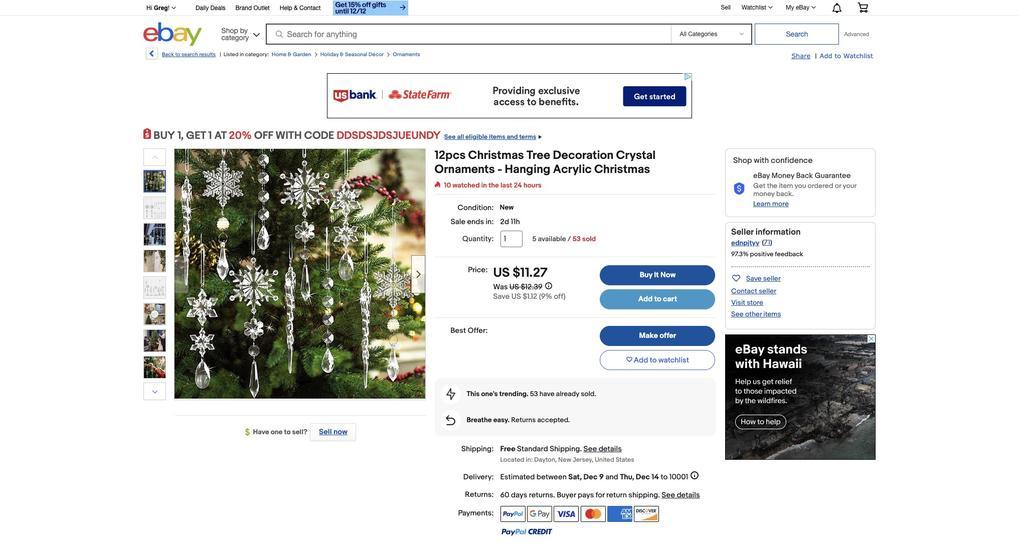 Task type: describe. For each thing, give the bounding box(es) containing it.
0 horizontal spatial back
[[162, 51, 174, 58]]

jersey,
[[573, 456, 593, 464]]

$1.12
[[523, 292, 537, 301]]

acrylic
[[553, 162, 592, 177]]

watchlist inside share | add to watchlist
[[843, 52, 873, 60]]

already
[[556, 390, 579, 398]]

0 vertical spatial in:
[[486, 217, 494, 227]]

décor
[[369, 51, 384, 58]]

add inside share | add to watchlist
[[820, 52, 832, 60]]

learn more link
[[753, 200, 789, 208]]

with details__icon image for this one's trending.
[[446, 388, 455, 400]]

1 vertical spatial details
[[677, 490, 700, 500]]

hours
[[524, 181, 542, 190]]

shop by category banner
[[141, 0, 876, 49]]

off)
[[554, 292, 566, 301]]

none submit inside shop by category banner
[[755, 24, 839, 45]]

make
[[639, 331, 658, 341]]

14
[[652, 472, 659, 482]]

ornaments inside 12pcs christmas tree decoration crystal ornaments - hanging acrylic christmas
[[435, 162, 495, 177]]

price:
[[468, 265, 488, 275]]

in for watched
[[481, 181, 487, 190]]

picture 7 of 11 image
[[144, 330, 165, 352]]

12pcs
[[435, 148, 466, 162]]

dayton,
[[534, 456, 557, 464]]

ends
[[467, 217, 484, 227]]

or
[[835, 182, 841, 190]]

offer:
[[468, 326, 488, 336]]

and inside us $11.27 main content
[[606, 472, 618, 482]]

to inside button
[[650, 355, 657, 365]]

picture 4 of 11 image
[[144, 250, 165, 272]]

help & contact link
[[280, 3, 321, 14]]

tree
[[527, 148, 550, 162]]

20%
[[229, 129, 252, 142]]

see details link for standard shipping . see details
[[584, 444, 622, 454]]

12pcs christmas tree decoration crystal ornaments - hanging acrylic christmas
[[435, 148, 656, 177]]

account navigation
[[141, 0, 876, 17]]

get
[[186, 129, 206, 142]]

5 available / 53 sold
[[532, 235, 596, 243]]

1
[[208, 129, 212, 142]]

buy it now link
[[600, 265, 715, 285]]

watchlist link
[[736, 2, 777, 14]]

get
[[753, 182, 765, 190]]

this one's trending. 53 have already sold.
[[467, 390, 596, 398]]

get an extra 15% off image
[[333, 1, 408, 16]]

1 dec from the left
[[583, 472, 598, 482]]

buy
[[153, 129, 175, 142]]

dollar sign image
[[245, 428, 253, 436]]

2 dec from the left
[[636, 472, 650, 482]]

daily deals
[[196, 5, 225, 12]]

was us $12.39
[[493, 282, 542, 292]]

garden
[[293, 51, 311, 58]]

sat,
[[568, 472, 582, 482]]

at
[[214, 129, 226, 142]]

category
[[221, 33, 249, 41]]

sell?
[[292, 428, 308, 436]]

0 horizontal spatial ornaments
[[393, 51, 420, 58]]

$11.27
[[513, 265, 547, 281]]

deals
[[210, 5, 225, 12]]

12pcs christmas tree decoration crystal ornaments - hanging acrylic christmas - picture 1 of 11 image
[[175, 148, 425, 398]]

to right one
[[284, 428, 291, 436]]

back to search results link
[[145, 48, 216, 63]]

thu,
[[620, 472, 634, 482]]

1 horizontal spatial christmas
[[594, 162, 650, 177]]

see inside see all eligible items and terms link
[[444, 133, 456, 141]]

save for save us $1.12 (9% off)
[[493, 292, 510, 301]]

picture 6 of 11 image
[[144, 303, 165, 325]]

& for garden
[[288, 51, 292, 58]]

holiday
[[320, 51, 339, 58]]

ebay money back guarantee get the item you ordered or your money back. learn more
[[753, 171, 856, 208]]

my ebay link
[[780, 2, 820, 14]]

you
[[795, 182, 806, 190]]

10001
[[669, 472, 688, 482]]

sell for sell
[[721, 4, 731, 11]]

available
[[538, 235, 566, 243]]

picture 2 of 11 image
[[144, 197, 165, 219]]

1 horizontal spatial |
[[815, 52, 817, 60]]

9
[[599, 472, 604, 482]]

help & contact
[[280, 5, 321, 12]]

0 horizontal spatial |
[[220, 51, 221, 58]]

0 horizontal spatial .
[[553, 490, 555, 500]]

returns:
[[465, 490, 494, 499]]

71
[[764, 238, 770, 247]]

breathe easy. returns accepted.
[[467, 416, 570, 424]]

hi
[[146, 5, 152, 12]]

share button
[[791, 51, 811, 61]]

google pay image
[[527, 506, 552, 522]]

in for listed
[[240, 51, 244, 58]]

Quantity: text field
[[500, 231, 522, 247]]

us up was
[[493, 265, 510, 281]]

with details__icon image for breathe easy.
[[446, 415, 455, 425]]

condition:
[[458, 203, 494, 213]]

71 link
[[764, 238, 770, 247]]

make offer link
[[600, 326, 715, 346]]

shipping
[[550, 444, 580, 454]]

shipping:
[[461, 444, 494, 454]]

us for was
[[509, 282, 519, 292]]

the inside ebay money back guarantee get the item you ordered or your money back. learn more
[[767, 182, 777, 190]]

confidence
[[771, 156, 813, 165]]

accepted.
[[537, 416, 570, 424]]

sale ends in:
[[451, 217, 494, 227]]

brand outlet
[[236, 5, 270, 12]]

shop with confidence
[[733, 156, 813, 165]]

more
[[772, 200, 789, 208]]

& for contact
[[294, 5, 298, 12]]

returns
[[529, 490, 553, 500]]

by
[[240, 26, 248, 34]]

to inside share | add to watchlist
[[835, 52, 841, 60]]

2d 11h
[[500, 217, 520, 227]]

visit store link
[[731, 298, 763, 307]]

this
[[467, 390, 480, 398]]

terms
[[519, 133, 536, 141]]

best offer:
[[450, 326, 488, 336]]

outlet
[[253, 5, 270, 12]]

us for save
[[511, 292, 521, 301]]

11h
[[511, 217, 520, 227]]

your shopping cart image
[[857, 3, 869, 13]]

home & garden link
[[272, 51, 311, 58]]

trending.
[[499, 390, 528, 398]]

us $11.27 main content
[[435, 148, 716, 540]]

1 horizontal spatial in:
[[526, 456, 533, 464]]

paypal image
[[500, 506, 525, 522]]

money
[[772, 171, 794, 181]]

discover image
[[634, 506, 659, 522]]

buyer
[[557, 490, 576, 500]]

save seller
[[746, 274, 781, 283]]

now
[[334, 427, 347, 437]]

advanced
[[844, 31, 869, 37]]



Task type: vqa. For each thing, say whether or not it's contained in the screenshot.
"Picture 4 of 11" on the left of page
yes



Task type: locate. For each thing, give the bounding box(es) containing it.
new up 2d
[[500, 203, 514, 212]]

2 vertical spatial with details__icon image
[[446, 415, 455, 425]]

shop for shop by category
[[221, 26, 238, 34]]

money
[[753, 190, 775, 198]]

save inside button
[[746, 274, 762, 283]]

and left terms
[[507, 133, 518, 141]]

0 horizontal spatial save
[[493, 292, 510, 301]]

1 vertical spatial shop
[[733, 156, 752, 165]]

0 vertical spatial new
[[500, 203, 514, 212]]

daily deals link
[[196, 3, 225, 14]]

0 horizontal spatial see details link
[[584, 444, 622, 454]]

the right get on the right of the page
[[767, 182, 777, 190]]

see details link down 10001
[[662, 490, 700, 500]]

1 horizontal spatial details
[[677, 490, 700, 500]]

ornaments link
[[393, 51, 420, 58]]

save for save seller
[[746, 274, 762, 283]]

watchlist down the advanced
[[843, 52, 873, 60]]

seasonal
[[345, 51, 367, 58]]

advanced link
[[839, 24, 874, 44]]

watchlist inside the account navigation
[[742, 4, 766, 11]]

share
[[791, 52, 811, 60]]

0 vertical spatial save
[[746, 274, 762, 283]]

pays
[[578, 490, 594, 500]]

the inside us $11.27 main content
[[489, 181, 499, 190]]

1 horizontal spatial sell
[[721, 4, 731, 11]]

items inside contact seller visit store see other items
[[763, 310, 781, 318]]

now
[[661, 270, 676, 280]]

cart
[[663, 294, 677, 304]]

make offer
[[639, 331, 676, 341]]

sell for sell now
[[319, 427, 332, 437]]

back up "you" at right top
[[796, 171, 813, 181]]

| right share button
[[815, 52, 817, 60]]

christmas down the see all eligible items and terms on the top
[[468, 148, 524, 162]]

0 horizontal spatial ebay
[[753, 171, 770, 181]]

2 the from the left
[[767, 182, 777, 190]]

back inside ebay money back guarantee get the item you ordered or your money back. learn more
[[796, 171, 813, 181]]

to left the cart
[[654, 294, 661, 304]]

0 horizontal spatial details
[[599, 444, 622, 454]]

see inside contact seller visit store see other items
[[731, 310, 744, 318]]

last
[[501, 181, 512, 190]]

picture 1 of 11 image
[[144, 171, 165, 192]]

seller up contact seller link
[[763, 274, 781, 283]]

for
[[596, 490, 605, 500]]

!
[[168, 5, 170, 12]]

off
[[254, 129, 273, 142]]

0 horizontal spatial watchlist
[[742, 4, 766, 11]]

1 horizontal spatial see details link
[[662, 490, 700, 500]]

back.
[[776, 190, 794, 198]]

to
[[175, 51, 180, 58], [835, 52, 841, 60], [654, 294, 661, 304], [650, 355, 657, 365], [284, 428, 291, 436], [661, 472, 668, 482]]

1 horizontal spatial &
[[294, 5, 298, 12]]

53 for have
[[530, 390, 538, 398]]

shop left by
[[221, 26, 238, 34]]

-
[[497, 162, 502, 177]]

see up jersey,
[[584, 444, 597, 454]]

& inside the account navigation
[[294, 5, 298, 12]]

0 vertical spatial details
[[599, 444, 622, 454]]

with
[[754, 156, 769, 165]]

& right help
[[294, 5, 298, 12]]

add down buy
[[638, 294, 653, 304]]

(
[[762, 238, 764, 247]]

ednpjtyy
[[731, 239, 760, 247]]

0 horizontal spatial new
[[500, 203, 514, 212]]

1 vertical spatial sell
[[319, 427, 332, 437]]

& right 'holiday'
[[340, 51, 344, 58]]

add for add to watchlist
[[634, 355, 648, 365]]

1 horizontal spatial back
[[796, 171, 813, 181]]

1 horizontal spatial in
[[481, 181, 487, 190]]

back left search
[[162, 51, 174, 58]]

sell inside sell now link
[[319, 427, 332, 437]]

0 vertical spatial ebay
[[796, 4, 809, 11]]

1 vertical spatial contact
[[731, 287, 757, 295]]

. down 14
[[658, 490, 660, 500]]

None submit
[[755, 24, 839, 45]]

with details__icon image for ebay money back guarantee
[[733, 183, 745, 195]]

ebay right my
[[796, 4, 809, 11]]

details up united
[[599, 444, 622, 454]]

contact inside contact seller visit store see other items
[[731, 287, 757, 295]]

sale
[[451, 217, 465, 227]]

shop left the with
[[733, 156, 752, 165]]

1 horizontal spatial dec
[[636, 472, 650, 482]]

us
[[493, 265, 510, 281], [509, 282, 519, 292], [511, 292, 521, 301]]

picture 3 of 11 image
[[144, 224, 165, 245]]

0 vertical spatial see details link
[[584, 444, 622, 454]]

see details link for 60 days returns . buyer pays for return shipping . see details
[[662, 490, 700, 500]]

& right home at the top left of the page
[[288, 51, 292, 58]]

see left all
[[444, 133, 456, 141]]

&
[[294, 5, 298, 12], [288, 51, 292, 58], [340, 51, 344, 58]]

contact up visit store link
[[731, 287, 757, 295]]

add to cart
[[638, 294, 677, 304]]

0 horizontal spatial contact
[[299, 5, 321, 12]]

save inside us $11.27 main content
[[493, 292, 510, 301]]

0 vertical spatial advertisement region
[[327, 73, 692, 118]]

christmas right acrylic
[[594, 162, 650, 177]]

1 the from the left
[[489, 181, 499, 190]]

sell left now
[[319, 427, 332, 437]]

the left last
[[489, 181, 499, 190]]

see details link up united
[[584, 444, 622, 454]]

dec left 14
[[636, 472, 650, 482]]

ebay inside ebay money back guarantee get the item you ordered or your money back. learn more
[[753, 171, 770, 181]]

visa image
[[554, 506, 579, 522]]

your
[[843, 182, 856, 190]]

with details__icon image left get on the right of the page
[[733, 183, 745, 195]]

| listed in category:
[[220, 51, 269, 58]]

shop inside "shop by category"
[[221, 26, 238, 34]]

1 vertical spatial see details link
[[662, 490, 700, 500]]

the
[[489, 181, 499, 190], [767, 182, 777, 190]]

. up jersey,
[[580, 444, 582, 454]]

1,
[[177, 129, 184, 142]]

0 vertical spatial sell
[[721, 4, 731, 11]]

with details__icon image left the breathe
[[446, 415, 455, 425]]

0 horizontal spatial christmas
[[468, 148, 524, 162]]

to down advanced link
[[835, 52, 841, 60]]

2 vertical spatial add
[[634, 355, 648, 365]]

it
[[654, 270, 659, 280]]

with details__icon image left this
[[446, 388, 455, 400]]

1 vertical spatial in
[[481, 181, 487, 190]]

in: down standard
[[526, 456, 533, 464]]

0 vertical spatial items
[[489, 133, 505, 141]]

2 horizontal spatial &
[[340, 51, 344, 58]]

to left the watchlist
[[650, 355, 657, 365]]

sell now link
[[308, 423, 356, 441]]

save seller button
[[731, 272, 781, 284]]

in right watched
[[481, 181, 487, 190]]

1 horizontal spatial ebay
[[796, 4, 809, 11]]

. left buyer
[[553, 490, 555, 500]]

share | add to watchlist
[[791, 52, 873, 60]]

shipping
[[629, 490, 658, 500]]

greg
[[154, 5, 168, 12]]

save up contact seller link
[[746, 274, 762, 283]]

Search for anything text field
[[267, 25, 669, 44]]

add to watchlist
[[634, 355, 689, 365]]

paypal credit image
[[500, 528, 552, 536]]

2 horizontal spatial .
[[658, 490, 660, 500]]

located
[[500, 456, 524, 464]]

0 horizontal spatial 53
[[530, 390, 538, 398]]

0 vertical spatial back
[[162, 51, 174, 58]]

add inside button
[[634, 355, 648, 365]]

sold.
[[581, 390, 596, 398]]

53 for sold
[[573, 235, 581, 243]]

1 horizontal spatial contact
[[731, 287, 757, 295]]

)
[[770, 238, 772, 247]]

1 horizontal spatial items
[[763, 310, 781, 318]]

information
[[756, 227, 801, 237]]

1 vertical spatial add
[[638, 294, 653, 304]]

1 horizontal spatial ornaments
[[435, 162, 495, 177]]

0 horizontal spatial shop
[[221, 26, 238, 34]]

0 horizontal spatial the
[[489, 181, 499, 190]]

see all eligible items and terms
[[444, 133, 536, 141]]

item
[[779, 182, 793, 190]]

1 horizontal spatial .
[[580, 444, 582, 454]]

sell link
[[716, 4, 735, 11]]

1 vertical spatial and
[[606, 472, 618, 482]]

ordered
[[808, 182, 833, 190]]

seller inside button
[[763, 274, 781, 283]]

53 left have
[[530, 390, 538, 398]]

ornaments up watched
[[435, 162, 495, 177]]

us right was
[[509, 282, 519, 292]]

1 vertical spatial in:
[[526, 456, 533, 464]]

1 vertical spatial 53
[[530, 390, 538, 398]]

located in: dayton, new jersey, united states
[[500, 456, 634, 464]]

60
[[500, 490, 509, 500]]

in inside us $11.27 main content
[[481, 181, 487, 190]]

positive
[[750, 250, 774, 258]]

0 vertical spatial ornaments
[[393, 51, 420, 58]]

add down "make" at the right bottom
[[634, 355, 648, 365]]

ebay up get on the right of the page
[[753, 171, 770, 181]]

1 horizontal spatial new
[[558, 456, 571, 464]]

store
[[747, 298, 763, 307]]

new down shipping on the bottom
[[558, 456, 571, 464]]

in right listed
[[240, 51, 244, 58]]

advertisement region
[[327, 73, 692, 118], [725, 334, 876, 460]]

10
[[444, 181, 451, 190]]

1 horizontal spatial 53
[[573, 235, 581, 243]]

1 horizontal spatial and
[[606, 472, 618, 482]]

items right other
[[763, 310, 781, 318]]

master card image
[[581, 506, 606, 522]]

0 vertical spatial contact
[[299, 5, 321, 12]]

and right 9
[[606, 472, 618, 482]]

add
[[820, 52, 832, 60], [638, 294, 653, 304], [634, 355, 648, 365]]

0 vertical spatial in
[[240, 51, 244, 58]]

hi greg !
[[146, 5, 170, 12]]

0 vertical spatial 53
[[573, 235, 581, 243]]

1 horizontal spatial advertisement region
[[725, 334, 876, 460]]

american express image
[[607, 506, 632, 522]]

shop for shop with confidence
[[733, 156, 752, 165]]

0 vertical spatial with details__icon image
[[733, 183, 745, 195]]

1 horizontal spatial shop
[[733, 156, 752, 165]]

seller information ednpjtyy ( 71 ) 97.3% positive feedback
[[731, 227, 803, 258]]

add right share
[[820, 52, 832, 60]]

sell inside the account navigation
[[721, 4, 731, 11]]

watchlist
[[742, 4, 766, 11], [843, 52, 873, 60]]

new
[[500, 203, 514, 212], [558, 456, 571, 464]]

sell left watchlist link
[[721, 4, 731, 11]]

to left search
[[175, 51, 180, 58]]

0 horizontal spatial in
[[240, 51, 244, 58]]

items right 'eligible'
[[489, 133, 505, 141]]

1 vertical spatial new
[[558, 456, 571, 464]]

holiday & seasonal décor link
[[320, 51, 384, 58]]

1 vertical spatial ebay
[[753, 171, 770, 181]]

53 right /
[[573, 235, 581, 243]]

add for add to cart
[[638, 294, 653, 304]]

1 horizontal spatial the
[[767, 182, 777, 190]]

brand
[[236, 5, 252, 12]]

all
[[457, 133, 464, 141]]

items
[[489, 133, 505, 141], [763, 310, 781, 318]]

see down visit
[[731, 310, 744, 318]]

see other items link
[[731, 310, 781, 318]]

1 vertical spatial advertisement region
[[725, 334, 876, 460]]

in
[[240, 51, 244, 58], [481, 181, 487, 190]]

0 vertical spatial seller
[[763, 274, 781, 283]]

0 vertical spatial watchlist
[[742, 4, 766, 11]]

0 horizontal spatial advertisement region
[[327, 73, 692, 118]]

1 vertical spatial save
[[493, 292, 510, 301]]

seller inside contact seller visit store see other items
[[759, 287, 776, 295]]

1 horizontal spatial watchlist
[[843, 52, 873, 60]]

seller for save
[[763, 274, 781, 283]]

/
[[568, 235, 571, 243]]

one's
[[481, 390, 498, 398]]

details down 10001
[[677, 490, 700, 500]]

0 horizontal spatial and
[[507, 133, 518, 141]]

picture 8 of 11 image
[[144, 357, 165, 378]]

watchlist right sell link on the right of the page
[[742, 4, 766, 11]]

| left listed
[[220, 51, 221, 58]]

ornaments right the décor
[[393, 51, 420, 58]]

add inside "link"
[[638, 294, 653, 304]]

dec left 9
[[583, 472, 598, 482]]

0 horizontal spatial sell
[[319, 427, 332, 437]]

1 vertical spatial ornaments
[[435, 162, 495, 177]]

payments:
[[458, 508, 494, 518]]

0 horizontal spatial &
[[288, 51, 292, 58]]

see down 10001
[[662, 490, 675, 500]]

$12.39
[[521, 282, 542, 292]]

0 vertical spatial add
[[820, 52, 832, 60]]

to inside "link"
[[654, 294, 661, 304]]

picture 5 of 11 image
[[144, 277, 165, 298]]

buy it now
[[640, 270, 676, 280]]

0 horizontal spatial in:
[[486, 217, 494, 227]]

best
[[450, 326, 466, 336]]

home
[[272, 51, 287, 58]]

save left $1.12
[[493, 292, 510, 301]]

have
[[540, 390, 555, 398]]

one
[[271, 428, 283, 436]]

contact right help
[[299, 5, 321, 12]]

1 vertical spatial back
[[796, 171, 813, 181]]

contact inside the account navigation
[[299, 5, 321, 12]]

0 horizontal spatial dec
[[583, 472, 598, 482]]

easy.
[[493, 416, 510, 424]]

dec
[[583, 472, 598, 482], [636, 472, 650, 482]]

us left $1.12
[[511, 292, 521, 301]]

& for seasonal
[[340, 51, 344, 58]]

buy
[[640, 270, 652, 280]]

ebay inside the account navigation
[[796, 4, 809, 11]]

with details__icon image
[[733, 183, 745, 195], [446, 388, 455, 400], [446, 415, 455, 425]]

seller for contact
[[759, 287, 776, 295]]

save
[[746, 274, 762, 283], [493, 292, 510, 301]]

0 vertical spatial and
[[507, 133, 518, 141]]

10 watched in the last 24 hours
[[444, 181, 542, 190]]

1 horizontal spatial save
[[746, 274, 762, 283]]

ddsdsjdsjueundy
[[337, 129, 441, 142]]

1 vertical spatial with details__icon image
[[446, 388, 455, 400]]

seller down save seller
[[759, 287, 776, 295]]

1 vertical spatial items
[[763, 310, 781, 318]]

0 horizontal spatial items
[[489, 133, 505, 141]]

1 vertical spatial watchlist
[[843, 52, 873, 60]]

in: right ends
[[486, 217, 494, 227]]

to right 14
[[661, 472, 668, 482]]

1 vertical spatial seller
[[759, 287, 776, 295]]

0 vertical spatial shop
[[221, 26, 238, 34]]

watched
[[453, 181, 480, 190]]

24
[[514, 181, 522, 190]]

see
[[444, 133, 456, 141], [731, 310, 744, 318], [584, 444, 597, 454], [662, 490, 675, 500]]



